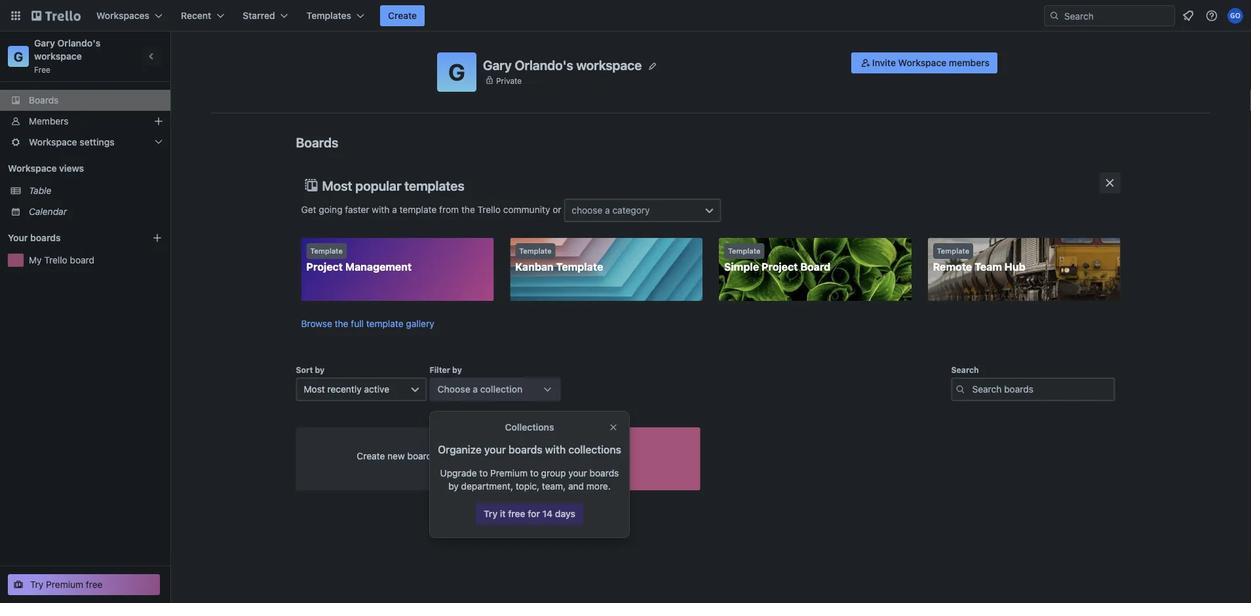 Task type: locate. For each thing, give the bounding box(es) containing it.
1 vertical spatial board
[[558, 433, 587, 445]]

template inside template remote team hub
[[937, 247, 970, 255]]

try
[[484, 508, 498, 519], [30, 579, 44, 590]]

create
[[388, 10, 417, 21], [357, 451, 385, 461]]

active
[[364, 384, 389, 395]]

0 horizontal spatial to
[[479, 468, 488, 479]]

most up going
[[322, 178, 352, 193]]

0 horizontal spatial with
[[372, 204, 390, 215]]

upgrade
[[440, 468, 477, 479]]

0 vertical spatial gary
[[34, 38, 55, 49]]

workspace right invite
[[898, 57, 947, 68]]

14
[[542, 508, 553, 519]]

my
[[29, 255, 42, 265], [509, 433, 524, 445]]

1 vertical spatial my trello board link
[[503, 427, 700, 490]]

and
[[568, 481, 584, 492]]

workspace views
[[8, 163, 84, 174]]

0 vertical spatial template
[[400, 204, 437, 215]]

organize your boards with collections
[[438, 443, 621, 456]]

2 horizontal spatial boards
[[590, 468, 619, 479]]

invite
[[872, 57, 896, 68]]

g for g link
[[14, 49, 23, 64]]

free for premium
[[86, 579, 103, 590]]

create for create new board
[[357, 451, 385, 461]]

invite workspace members
[[872, 57, 990, 68]]

1 horizontal spatial my trello board link
[[503, 427, 700, 490]]

0 vertical spatial free
[[508, 508, 525, 519]]

1 vertical spatial my trello board
[[509, 433, 587, 445]]

template up kanban
[[519, 247, 552, 255]]

1 horizontal spatial the
[[461, 204, 475, 215]]

g
[[14, 49, 23, 64], [448, 58, 465, 86]]

trello down collections
[[527, 433, 555, 445]]

faster
[[345, 204, 369, 215]]

choose
[[438, 384, 471, 395]]

members
[[949, 57, 990, 68]]

1 horizontal spatial boards
[[296, 134, 338, 150]]

0 vertical spatial try
[[484, 508, 498, 519]]

workspace
[[34, 51, 82, 62], [576, 57, 642, 73]]

most down sort by
[[304, 384, 325, 395]]

1 horizontal spatial trello
[[478, 204, 501, 215]]

project left management
[[306, 261, 343, 273]]

1 horizontal spatial g
[[448, 58, 465, 86]]

workspace down members
[[29, 137, 77, 147]]

collections
[[505, 422, 554, 433]]

your inside "upgrade to premium to group your boards by department, topic, team, and more."
[[569, 468, 587, 479]]

gary orlando (garyorlando) image
[[1228, 8, 1244, 24]]

create inside create 'button'
[[388, 10, 417, 21]]

template down "templates"
[[400, 204, 437, 215]]

management
[[345, 261, 412, 273]]

your up the and
[[569, 468, 587, 479]]

with
[[372, 204, 390, 215], [545, 443, 566, 456]]

board right new
[[407, 451, 432, 461]]

0 horizontal spatial boards
[[29, 95, 59, 106]]

your right organize
[[484, 443, 506, 456]]

1 horizontal spatial your
[[569, 468, 587, 479]]

1 horizontal spatial my
[[509, 433, 524, 445]]

2 horizontal spatial trello
[[527, 433, 555, 445]]

gary up private at top
[[483, 57, 512, 73]]

board up group
[[558, 433, 587, 445]]

0 horizontal spatial premium
[[46, 579, 83, 590]]

boards up more.
[[590, 468, 619, 479]]

workspace down primary element
[[576, 57, 642, 73]]

search image
[[1049, 10, 1060, 21]]

g left private at top
[[448, 58, 465, 86]]

workspace for views
[[8, 163, 57, 174]]

orlando's down back to home image on the top left of the page
[[57, 38, 100, 49]]

1 vertical spatial workspace
[[29, 137, 77, 147]]

1 horizontal spatial with
[[545, 443, 566, 456]]

0 vertical spatial premium
[[490, 468, 528, 479]]

template kanban template
[[515, 247, 603, 273]]

workspace navigation collapse icon image
[[143, 47, 161, 66]]

1 horizontal spatial a
[[473, 384, 478, 395]]

0 horizontal spatial boards
[[30, 232, 61, 243]]

the right the "from"
[[461, 204, 475, 215]]

collection
[[480, 384, 523, 395]]

2 vertical spatial trello
[[527, 433, 555, 445]]

with up group
[[545, 443, 566, 456]]

project left board
[[762, 261, 798, 273]]

filter by
[[430, 365, 462, 374]]

board
[[70, 255, 94, 265], [558, 433, 587, 445], [407, 451, 432, 461]]

create button
[[380, 5, 425, 26]]

switch to… image
[[9, 9, 22, 22]]

it
[[500, 508, 506, 519]]

workspaces button
[[88, 5, 170, 26]]

0 horizontal spatial create
[[357, 451, 385, 461]]

most popular templates
[[322, 178, 465, 193]]

template
[[310, 247, 343, 255], [519, 247, 552, 255], [728, 247, 761, 255], [937, 247, 970, 255], [556, 261, 603, 273]]

my down your boards
[[29, 255, 42, 265]]

gallery
[[406, 318, 434, 329]]

2 vertical spatial boards
[[590, 468, 619, 479]]

orlando's
[[57, 38, 100, 49], [515, 57, 573, 73]]

try inside 'button'
[[30, 579, 44, 590]]

1 vertical spatial your
[[569, 468, 587, 479]]

workspace inside gary orlando's workspace free
[[34, 51, 82, 62]]

by right filter
[[452, 365, 462, 374]]

boards
[[30, 232, 61, 243], [509, 443, 543, 456], [590, 468, 619, 479]]

with right "faster"
[[372, 204, 390, 215]]

boards down calendar
[[30, 232, 61, 243]]

0 vertical spatial orlando's
[[57, 38, 100, 49]]

Search text field
[[951, 378, 1115, 401]]

team,
[[542, 481, 566, 492]]

table
[[29, 185, 51, 196]]

2 horizontal spatial board
[[558, 433, 587, 445]]

1 vertical spatial gary
[[483, 57, 512, 73]]

template project management
[[306, 247, 412, 273]]

back to home image
[[31, 5, 81, 26]]

2 horizontal spatial a
[[605, 205, 610, 216]]

from
[[439, 204, 459, 215]]

template for remote
[[937, 247, 970, 255]]

template up remote
[[937, 247, 970, 255]]

by
[[315, 365, 325, 374], [452, 365, 462, 374], [449, 481, 459, 492]]

the left full
[[335, 318, 348, 329]]

g link
[[8, 46, 29, 67]]

0 horizontal spatial orlando's
[[57, 38, 100, 49]]

a inside button
[[473, 384, 478, 395]]

0 horizontal spatial free
[[86, 579, 103, 590]]

1 vertical spatial boards
[[509, 443, 543, 456]]

1 horizontal spatial my trello board
[[509, 433, 587, 445]]

board down your boards with 1 items element
[[70, 255, 94, 265]]

0 vertical spatial workspace
[[898, 57, 947, 68]]

1 horizontal spatial try
[[484, 508, 498, 519]]

hub
[[1005, 261, 1026, 273]]

to up department, at left
[[479, 468, 488, 479]]

my trello board link
[[29, 254, 163, 267], [503, 427, 700, 490]]

workspace inside popup button
[[29, 137, 77, 147]]

workspace up free
[[34, 51, 82, 62]]

0 horizontal spatial g
[[14, 49, 23, 64]]

1 horizontal spatial to
[[530, 468, 539, 479]]

try for try it free for 14 days
[[484, 508, 498, 519]]

0 horizontal spatial a
[[392, 204, 397, 215]]

browse the full template gallery
[[301, 318, 434, 329]]

open information menu image
[[1205, 9, 1219, 22]]

0 vertical spatial most
[[322, 178, 352, 193]]

premium
[[490, 468, 528, 479], [46, 579, 83, 590]]

0 notifications image
[[1181, 8, 1196, 24]]

by down upgrade
[[449, 481, 459, 492]]

1 vertical spatial create
[[357, 451, 385, 461]]

1 vertical spatial premium
[[46, 579, 83, 590]]

0 horizontal spatial project
[[306, 261, 343, 273]]

1 vertical spatial the
[[335, 318, 348, 329]]

0 vertical spatial create
[[388, 10, 417, 21]]

template inside template project management
[[310, 247, 343, 255]]

your
[[8, 232, 28, 243]]

free for it
[[508, 508, 525, 519]]

g inside g button
[[448, 58, 465, 86]]

1 vertical spatial orlando's
[[515, 57, 573, 73]]

2 vertical spatial workspace
[[8, 163, 57, 174]]

0 horizontal spatial try
[[30, 579, 44, 590]]

template right full
[[366, 318, 404, 329]]

by for sort by
[[315, 365, 325, 374]]

workspace up table
[[8, 163, 57, 174]]

by right sort
[[315, 365, 325, 374]]

g down switch to… image in the left top of the page
[[14, 49, 23, 64]]

my trello board
[[29, 255, 94, 265], [509, 433, 587, 445]]

gary inside gary orlando's workspace free
[[34, 38, 55, 49]]

premium inside 'button'
[[46, 579, 83, 590]]

1 horizontal spatial gary
[[483, 57, 512, 73]]

1 vertical spatial try
[[30, 579, 44, 590]]

going
[[319, 204, 343, 215]]

1 horizontal spatial project
[[762, 261, 798, 273]]

2 project from the left
[[762, 261, 798, 273]]

workspace
[[898, 57, 947, 68], [29, 137, 77, 147], [8, 163, 57, 174]]

template right kanban
[[556, 261, 603, 273]]

trello left community
[[478, 204, 501, 215]]

to up topic,
[[530, 468, 539, 479]]

free
[[508, 508, 525, 519], [86, 579, 103, 590]]

template up simple
[[728, 247, 761, 255]]

free inside 'button'
[[86, 579, 103, 590]]

workspace for settings
[[29, 137, 77, 147]]

boards down collections
[[509, 443, 543, 456]]

template for project
[[310, 247, 343, 255]]

1 project from the left
[[306, 261, 343, 273]]

kanban
[[515, 261, 554, 273]]

1 horizontal spatial free
[[508, 508, 525, 519]]

a
[[392, 204, 397, 215], [605, 205, 610, 216], [473, 384, 478, 395]]

template
[[400, 204, 437, 215], [366, 318, 404, 329]]

template remote team hub
[[933, 247, 1026, 273]]

a for choose a category
[[605, 205, 610, 216]]

0 vertical spatial my trello board link
[[29, 254, 163, 267]]

my trello board down collections
[[509, 433, 587, 445]]

private
[[496, 76, 522, 85]]

settings
[[80, 137, 115, 147]]

gary up free
[[34, 38, 55, 49]]

starred button
[[235, 5, 296, 26]]

1 horizontal spatial workspace
[[576, 57, 642, 73]]

sort by
[[296, 365, 325, 374]]

templates
[[404, 178, 465, 193]]

1 horizontal spatial premium
[[490, 468, 528, 479]]

members
[[29, 116, 68, 127]]

1 vertical spatial trello
[[44, 255, 67, 265]]

the
[[461, 204, 475, 215], [335, 318, 348, 329]]

orlando's up private at top
[[515, 57, 573, 73]]

0 vertical spatial boards
[[29, 95, 59, 106]]

try inside button
[[484, 508, 498, 519]]

0 horizontal spatial my
[[29, 255, 42, 265]]

free inside button
[[508, 508, 525, 519]]

1 horizontal spatial orlando's
[[515, 57, 573, 73]]

0 vertical spatial boards
[[30, 232, 61, 243]]

g inside g link
[[14, 49, 23, 64]]

1 vertical spatial with
[[545, 443, 566, 456]]

template simple project board
[[724, 247, 831, 273]]

0 horizontal spatial workspace
[[34, 51, 82, 62]]

1 horizontal spatial create
[[388, 10, 417, 21]]

gary for gary orlando's workspace free
[[34, 38, 55, 49]]

collections
[[569, 443, 621, 456]]

choose a collection
[[438, 384, 523, 395]]

free
[[34, 65, 50, 74]]

most for most popular templates
[[322, 178, 352, 193]]

1 vertical spatial most
[[304, 384, 325, 395]]

0 vertical spatial your
[[484, 443, 506, 456]]

orlando's for gary orlando's workspace free
[[57, 38, 100, 49]]

0 vertical spatial board
[[70, 255, 94, 265]]

1 horizontal spatial boards
[[509, 443, 543, 456]]

most
[[322, 178, 352, 193], [304, 384, 325, 395]]

recent
[[181, 10, 211, 21]]

0 vertical spatial my trello board
[[29, 255, 94, 265]]

template down going
[[310, 247, 343, 255]]

1 vertical spatial template
[[366, 318, 404, 329]]

orlando's inside gary orlando's workspace free
[[57, 38, 100, 49]]

close popover image
[[608, 422, 619, 433]]

2 vertical spatial board
[[407, 451, 432, 461]]

my trello board down your boards with 1 items element
[[29, 255, 94, 265]]

trello down your boards with 1 items element
[[44, 255, 67, 265]]

gary
[[34, 38, 55, 49], [483, 57, 512, 73]]

workspace settings
[[29, 137, 115, 147]]

0 vertical spatial with
[[372, 204, 390, 215]]

0 horizontal spatial board
[[70, 255, 94, 265]]

my down collections
[[509, 433, 524, 445]]

browse the full template gallery link
[[301, 318, 434, 329]]

template inside template simple project board
[[728, 247, 761, 255]]

template for kanban
[[519, 247, 552, 255]]

workspace for gary orlando's workspace
[[576, 57, 642, 73]]

1 vertical spatial free
[[86, 579, 103, 590]]

0 horizontal spatial gary
[[34, 38, 55, 49]]



Task type: describe. For each thing, give the bounding box(es) containing it.
0 horizontal spatial trello
[[44, 255, 67, 265]]

workspaces
[[96, 10, 149, 21]]

boards inside "upgrade to premium to group your boards by department, topic, team, and more."
[[590, 468, 619, 479]]

by for filter by
[[452, 365, 462, 374]]

your boards with 1 items element
[[8, 230, 132, 246]]

popular
[[355, 178, 401, 193]]

gary orlando's workspace link
[[34, 38, 103, 62]]

try premium free button
[[8, 574, 160, 595]]

by inside "upgrade to premium to group your boards by department, topic, team, and more."
[[449, 481, 459, 492]]

0 vertical spatial the
[[461, 204, 475, 215]]

sort
[[296, 365, 313, 374]]

2 to from the left
[[530, 468, 539, 479]]

days
[[555, 508, 576, 519]]

most for most recently active
[[304, 384, 325, 395]]

try it free for 14 days button
[[476, 503, 583, 524]]

recently
[[327, 384, 362, 395]]

organize
[[438, 443, 482, 456]]

with for a
[[372, 204, 390, 215]]

g for g button on the top left
[[448, 58, 465, 86]]

try it free for 14 days
[[484, 508, 576, 519]]

premium inside "upgrade to premium to group your boards by department, topic, team, and more."
[[490, 468, 528, 479]]

templates
[[307, 10, 351, 21]]

try premium free
[[30, 579, 103, 590]]

filter
[[430, 365, 450, 374]]

get going faster with a template from the trello community or
[[301, 204, 564, 215]]

workspace settings button
[[0, 132, 170, 153]]

add board image
[[152, 233, 163, 243]]

calendar
[[29, 206, 67, 217]]

calendar link
[[29, 205, 163, 218]]

create new board
[[357, 451, 432, 461]]

with for collections
[[545, 443, 566, 456]]

choose a category
[[572, 205, 650, 216]]

gary orlando's workspace free
[[34, 38, 103, 74]]

gary orlando's workspace
[[483, 57, 642, 73]]

board
[[801, 261, 831, 273]]

for
[[528, 508, 540, 519]]

your boards
[[8, 232, 61, 243]]

gary for gary orlando's workspace
[[483, 57, 512, 73]]

g button
[[437, 52, 477, 92]]

choose
[[572, 205, 603, 216]]

orlando's for gary orlando's workspace
[[515, 57, 573, 73]]

members link
[[0, 111, 170, 132]]

template for simple
[[728, 247, 761, 255]]

starred
[[243, 10, 275, 21]]

workspace for gary orlando's workspace free
[[34, 51, 82, 62]]

0 vertical spatial my
[[29, 255, 42, 265]]

remote
[[933, 261, 972, 273]]

topic,
[[516, 481, 540, 492]]

1 horizontal spatial board
[[407, 451, 432, 461]]

templates button
[[299, 5, 372, 26]]

workspace inside button
[[898, 57, 947, 68]]

invite workspace members button
[[851, 52, 998, 73]]

1 to from the left
[[479, 468, 488, 479]]

upgrade to premium to group your boards by department, topic, team, and more.
[[440, 468, 619, 492]]

department,
[[461, 481, 513, 492]]

1 vertical spatial boards
[[296, 134, 338, 150]]

community
[[503, 204, 550, 215]]

more.
[[587, 481, 611, 492]]

0 horizontal spatial my trello board
[[29, 255, 94, 265]]

new
[[388, 451, 405, 461]]

boards link
[[0, 90, 170, 111]]

boards inside 'link'
[[29, 95, 59, 106]]

0 horizontal spatial the
[[335, 318, 348, 329]]

try for try premium free
[[30, 579, 44, 590]]

sm image
[[859, 56, 872, 69]]

1 vertical spatial my
[[509, 433, 524, 445]]

Search field
[[1060, 6, 1175, 26]]

team
[[975, 261, 1002, 273]]

table link
[[29, 184, 163, 197]]

full
[[351, 318, 364, 329]]

0 vertical spatial trello
[[478, 204, 501, 215]]

project inside template simple project board
[[762, 261, 798, 273]]

category
[[613, 205, 650, 216]]

a for choose a collection
[[473, 384, 478, 395]]

most recently active
[[304, 384, 389, 395]]

primary element
[[0, 0, 1251, 31]]

project inside template project management
[[306, 261, 343, 273]]

browse
[[301, 318, 332, 329]]

0 horizontal spatial your
[[484, 443, 506, 456]]

get
[[301, 204, 316, 215]]

search
[[951, 365, 979, 374]]

create for create
[[388, 10, 417, 21]]

simple
[[724, 261, 759, 273]]

group
[[541, 468, 566, 479]]

choose a collection button
[[430, 378, 561, 401]]

or
[[553, 204, 561, 215]]

0 horizontal spatial my trello board link
[[29, 254, 163, 267]]

views
[[59, 163, 84, 174]]

recent button
[[173, 5, 232, 26]]



Task type: vqa. For each thing, say whether or not it's contained in the screenshot.
Starting Apr 8, Free Workspaces Will Be Limited To 10 Collaborators. Learn More About Collaborator Limits
no



